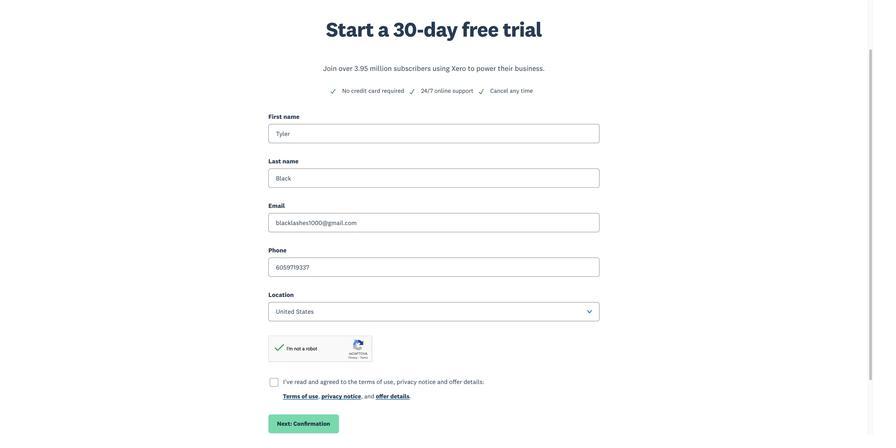 Task type: describe. For each thing, give the bounding box(es) containing it.
Phone text field
[[268, 258, 600, 277]]

included image
[[478, 88, 485, 95]]

any
[[510, 87, 519, 95]]

0 horizontal spatial of
[[302, 393, 307, 400]]

join over 3.95 million subscribers using xero to power their business.
[[323, 64, 545, 73]]

1 vertical spatial notice
[[344, 393, 361, 400]]

join
[[323, 64, 337, 73]]

online
[[435, 87, 451, 95]]

offer details link
[[376, 393, 410, 402]]

1 horizontal spatial privacy
[[397, 378, 417, 386]]

1 , from the left
[[318, 393, 320, 400]]

united states
[[276, 308, 314, 316]]

0 vertical spatial to
[[468, 64, 475, 73]]

2 horizontal spatial and
[[437, 378, 448, 386]]

included image for no credit card required
[[330, 88, 336, 95]]

card
[[368, 87, 380, 95]]

subscribers
[[394, 64, 431, 73]]

name for last name
[[283, 157, 299, 165]]

phone
[[268, 247, 287, 254]]

email
[[268, 202, 285, 210]]

xero
[[452, 64, 466, 73]]

start
[[326, 16, 374, 42]]

use
[[309, 393, 318, 400]]

required
[[382, 87, 404, 95]]

using
[[433, 64, 450, 73]]

support
[[453, 87, 474, 95]]

free
[[462, 16, 499, 42]]

terms of use link
[[283, 393, 318, 402]]

0 horizontal spatial offer
[[376, 393, 389, 400]]

power
[[476, 64, 496, 73]]

24/7
[[421, 87, 433, 95]]

the
[[348, 378, 357, 386]]

i've
[[283, 378, 293, 386]]

1 horizontal spatial and
[[364, 393, 374, 400]]

no
[[342, 87, 350, 95]]

First name text field
[[268, 124, 600, 143]]

first
[[268, 113, 282, 121]]

details
[[390, 393, 410, 400]]

1 horizontal spatial offer
[[449, 378, 462, 386]]

0 vertical spatial of
[[377, 378, 382, 386]]

states
[[296, 308, 314, 316]]

Email email field
[[268, 213, 600, 233]]

0 horizontal spatial to
[[341, 378, 347, 386]]

a
[[378, 16, 389, 42]]

agreed
[[320, 378, 339, 386]]

use,
[[384, 378, 395, 386]]

name for first name
[[283, 113, 300, 121]]

business.
[[515, 64, 545, 73]]

next: confirmation button
[[268, 415, 339, 434]]

time
[[521, 87, 533, 95]]

0 horizontal spatial and
[[308, 378, 319, 386]]

confirmation
[[293, 420, 330, 428]]

24/7 online support
[[421, 87, 474, 95]]

day
[[424, 16, 458, 42]]

last name
[[268, 157, 299, 165]]



Task type: locate. For each thing, give the bounding box(es) containing it.
, left privacy notice link
[[318, 393, 320, 400]]

credit
[[351, 87, 367, 95]]

0 vertical spatial offer
[[449, 378, 462, 386]]

1 vertical spatial offer
[[376, 393, 389, 400]]

privacy up .
[[397, 378, 417, 386]]

and
[[308, 378, 319, 386], [437, 378, 448, 386], [364, 393, 374, 400]]

notice
[[418, 378, 436, 386], [344, 393, 361, 400]]

30-
[[393, 16, 424, 42]]

1 horizontal spatial of
[[377, 378, 382, 386]]

to right xero
[[468, 64, 475, 73]]

0 horizontal spatial privacy
[[321, 393, 342, 400]]

1 horizontal spatial notice
[[418, 378, 436, 386]]

,
[[318, 393, 320, 400], [361, 393, 363, 400]]

included image left no
[[330, 88, 336, 95]]

3.95
[[354, 64, 368, 73]]

1 included image from the left
[[330, 88, 336, 95]]

trial
[[503, 16, 542, 42]]

next: confirmation
[[277, 420, 330, 428]]

0 vertical spatial privacy
[[397, 378, 417, 386]]

their
[[498, 64, 513, 73]]

0 vertical spatial notice
[[418, 378, 436, 386]]

name
[[283, 113, 300, 121], [283, 157, 299, 165]]

0 vertical spatial name
[[283, 113, 300, 121]]

offer
[[449, 378, 462, 386], [376, 393, 389, 400]]

, down terms
[[361, 393, 363, 400]]

details:
[[464, 378, 484, 386]]

to left 'the'
[[341, 378, 347, 386]]

cancel
[[490, 87, 508, 95]]

i've read and agreed to the terms of use, privacy notice and offer details:
[[283, 378, 484, 386]]

Last name text field
[[268, 169, 600, 188]]

united
[[276, 308, 295, 316]]

million
[[370, 64, 392, 73]]

1 horizontal spatial to
[[468, 64, 475, 73]]

1 vertical spatial name
[[283, 157, 299, 165]]

to
[[468, 64, 475, 73], [341, 378, 347, 386]]

name right last
[[283, 157, 299, 165]]

location
[[268, 291, 294, 299]]

1 vertical spatial of
[[302, 393, 307, 400]]

read
[[294, 378, 307, 386]]

included image left 24/7
[[409, 88, 415, 95]]

and down terms
[[364, 393, 374, 400]]

0 horizontal spatial notice
[[344, 393, 361, 400]]

last
[[268, 157, 281, 165]]

start a 30-day free trial
[[326, 16, 542, 42]]

1 horizontal spatial included image
[[409, 88, 415, 95]]

no credit card required
[[342, 87, 404, 95]]

offer down i've read and agreed to the terms of use, privacy notice and offer details:
[[376, 393, 389, 400]]

.
[[410, 393, 411, 400]]

2 included image from the left
[[409, 88, 415, 95]]

included image
[[330, 88, 336, 95], [409, 88, 415, 95]]

cancel any time
[[490, 87, 533, 95]]

0 horizontal spatial ,
[[318, 393, 320, 400]]

terms
[[359, 378, 375, 386]]

and right read
[[308, 378, 319, 386]]

1 horizontal spatial ,
[[361, 393, 363, 400]]

terms
[[283, 393, 300, 400]]

over
[[339, 64, 353, 73]]

1 vertical spatial privacy
[[321, 393, 342, 400]]

of
[[377, 378, 382, 386], [302, 393, 307, 400]]

privacy down agreed
[[321, 393, 342, 400]]

privacy notice link
[[321, 393, 361, 402]]

next:
[[277, 420, 292, 428]]

terms of use , privacy notice , and offer details .
[[283, 393, 411, 400]]

name right first
[[283, 113, 300, 121]]

of left the use
[[302, 393, 307, 400]]

and left details:
[[437, 378, 448, 386]]

of left use,
[[377, 378, 382, 386]]

offer left details:
[[449, 378, 462, 386]]

1 vertical spatial to
[[341, 378, 347, 386]]

0 horizontal spatial included image
[[330, 88, 336, 95]]

included image for 24/7 online support
[[409, 88, 415, 95]]

privacy
[[397, 378, 417, 386], [321, 393, 342, 400]]

first name
[[268, 113, 300, 121]]

2 , from the left
[[361, 393, 363, 400]]



Task type: vqa. For each thing, say whether or not it's contained in the screenshot.
.
yes



